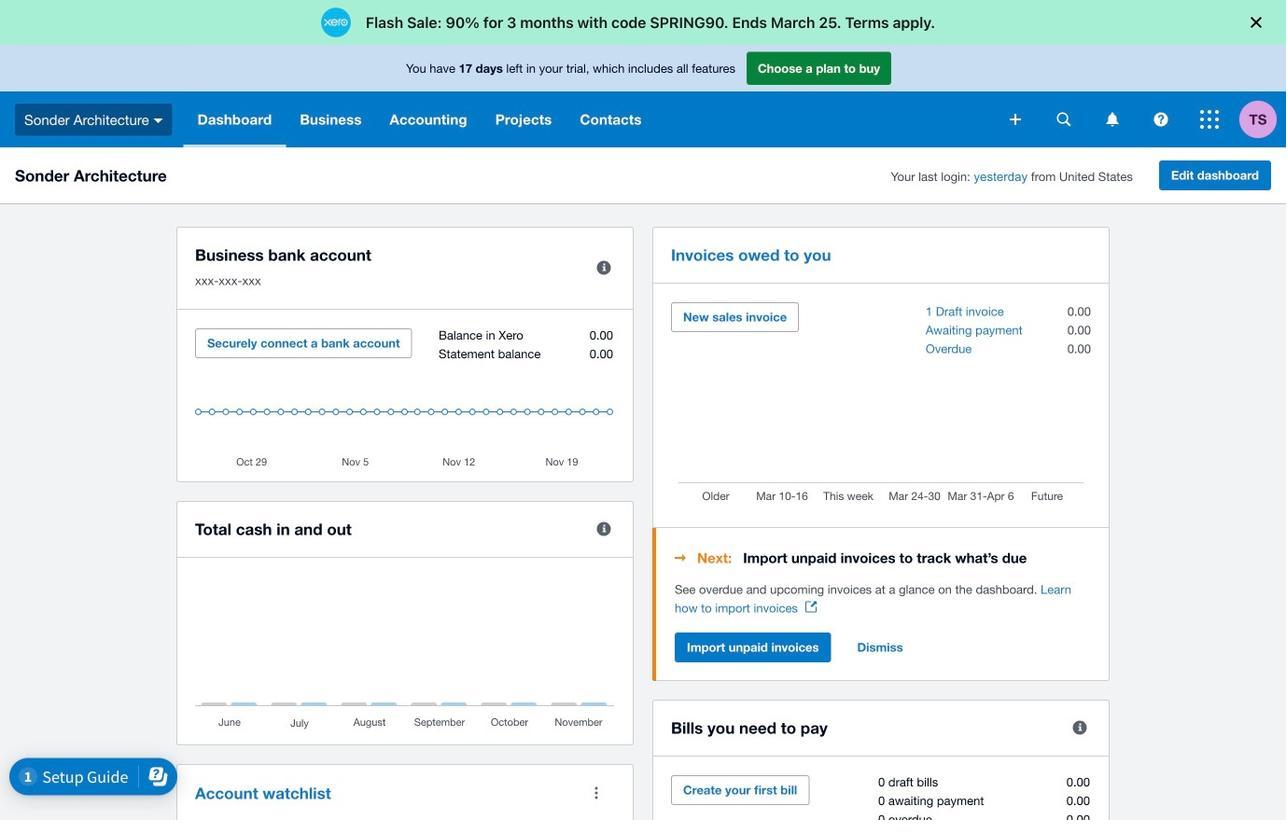 Task type: describe. For each thing, give the bounding box(es) containing it.
accounts watchlist options image
[[578, 775, 615, 812]]

2 horizontal spatial svg image
[[1057, 112, 1071, 126]]

1 horizontal spatial svg image
[[1010, 114, 1021, 125]]

empty state widget for the total cash in and out feature, displaying a column graph summarising bank transaction data as total money in versus total money out across all connected bank accounts, enabling a visual comparison of the two amounts. image
[[195, 577, 615, 731]]

empty state of the bills widget with a 'create your first bill' button and an unpopulated column graph. image
[[671, 776, 1091, 820]]

0 horizontal spatial svg image
[[1107, 112, 1119, 126]]

1 horizontal spatial svg image
[[1154, 112, 1168, 126]]

empty state bank feed widget with a tooltip explaining the feature. includes a 'securely connect a bank account' button and a data-less flat line graph marking four weekly dates, indicating future account balance tracking. image
[[195, 329, 615, 468]]



Task type: locate. For each thing, give the bounding box(es) containing it.
svg image
[[1200, 110, 1219, 129], [1107, 112, 1119, 126], [1154, 112, 1168, 126]]

svg image
[[1057, 112, 1071, 126], [1010, 114, 1021, 125], [154, 118, 163, 123]]

banner
[[0, 45, 1286, 147]]

heading
[[675, 547, 1091, 569]]

panel body document
[[675, 581, 1091, 618], [675, 581, 1091, 618]]

opens in a new tab image
[[805, 602, 817, 613]]

0 horizontal spatial svg image
[[154, 118, 163, 123]]

dialog
[[0, 0, 1286, 45]]

2 horizontal spatial svg image
[[1200, 110, 1219, 129]]



Task type: vqa. For each thing, say whether or not it's contained in the screenshot.
Stationery
no



